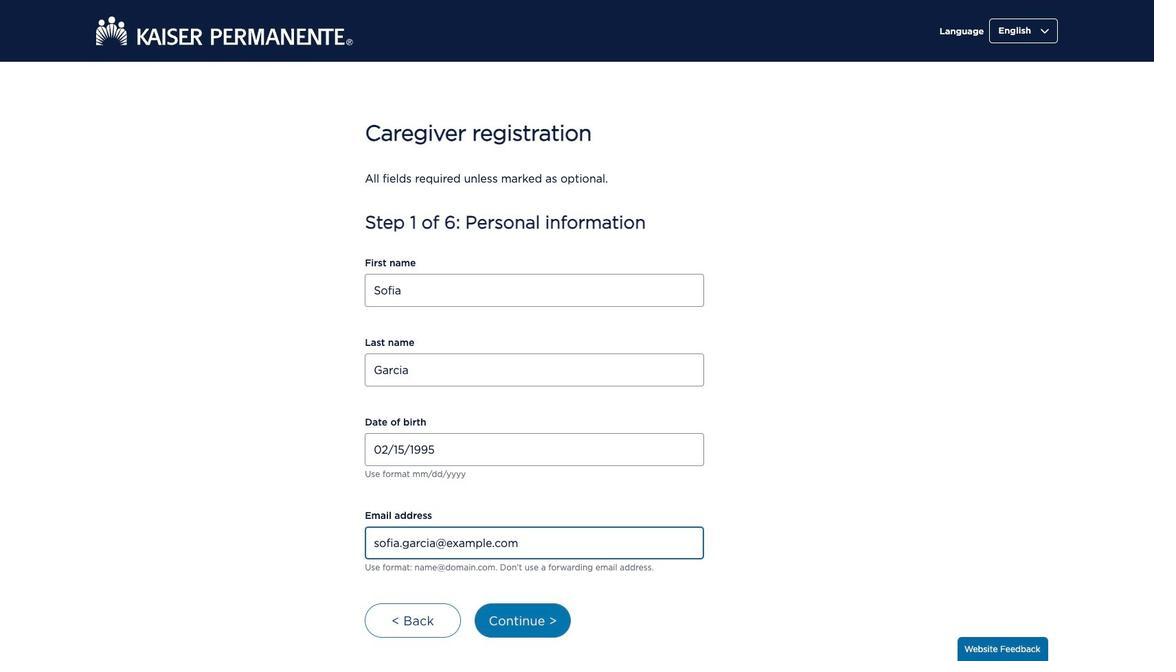 Task type: vqa. For each thing, say whether or not it's contained in the screenshot.
chevron down 'image'
no



Task type: locate. For each thing, give the bounding box(es) containing it.
None text field
[[365, 354, 704, 387]]

None text field
[[365, 274, 704, 307], [365, 434, 704, 467], [365, 274, 704, 307], [365, 434, 704, 467]]

kaiser permanente logo image
[[96, 16, 353, 45]]

None email field
[[365, 527, 704, 560]]



